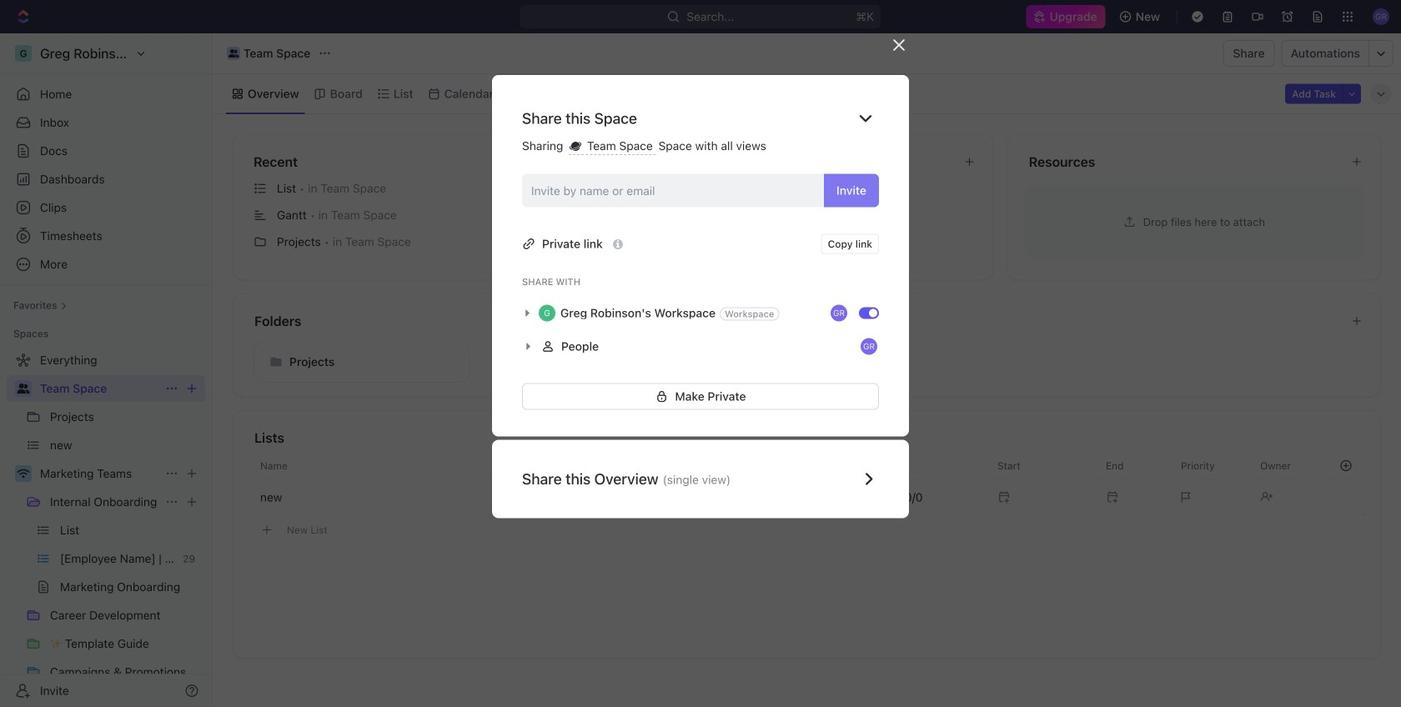 Task type: vqa. For each thing, say whether or not it's contained in the screenshot.
tree
yes



Task type: locate. For each thing, give the bounding box(es) containing it.
sidebar navigation
[[0, 33, 213, 707]]

1 vertical spatial user group image
[[17, 384, 30, 394]]

tree
[[7, 347, 205, 707]]

1 horizontal spatial user group image
[[228, 49, 239, 58]]

0 horizontal spatial user group image
[[17, 384, 30, 394]]

Invite by name or email text field
[[531, 178, 818, 203]]

user group image
[[228, 49, 239, 58], [17, 384, 30, 394]]



Task type: describe. For each thing, give the bounding box(es) containing it.
tree inside sidebar 'navigation'
[[7, 347, 205, 707]]

user group image inside sidebar 'navigation'
[[17, 384, 30, 394]]

wifi image
[[17, 469, 30, 479]]

0 vertical spatial user group image
[[228, 49, 239, 58]]



